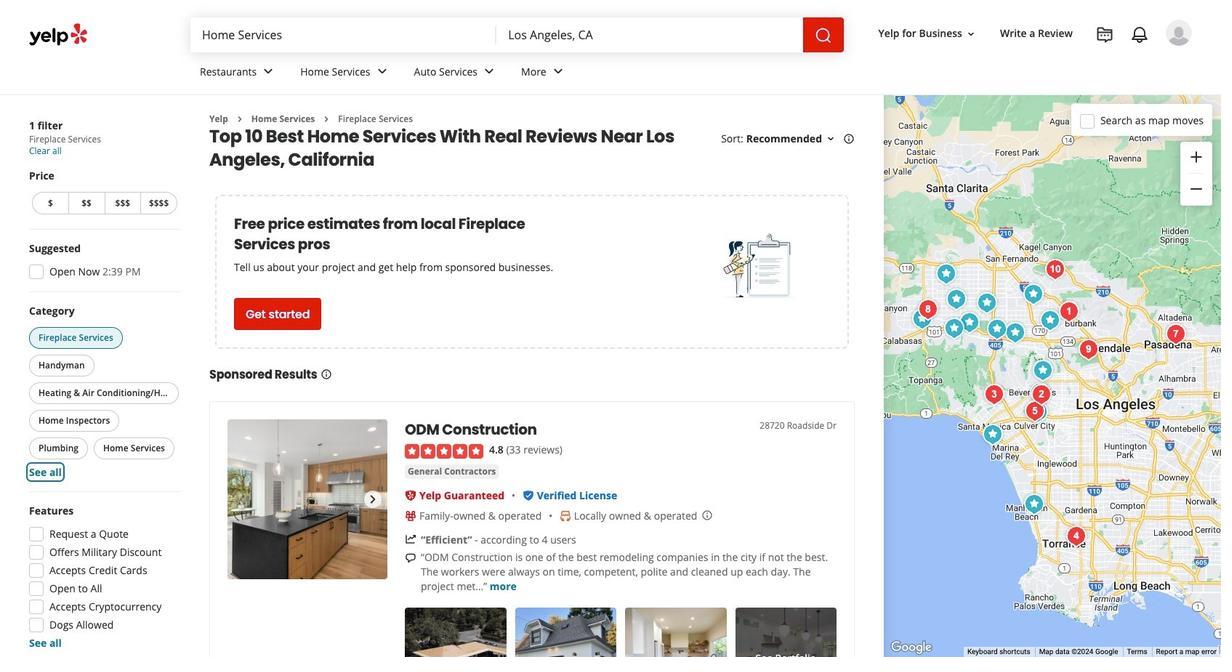 Task type: describe. For each thing, give the bounding box(es) containing it.
g&m home remodeling image
[[1001, 318, 1030, 347]]

dvlp construction image
[[1019, 280, 1049, 309]]

slideshow element
[[228, 420, 388, 580]]

2 24 chevron down v2 image from the left
[[481, 63, 498, 80]]

free price estimates from local fireplace services pros image
[[723, 231, 796, 304]]

things to do, nail salons, plumbers search field
[[191, 17, 497, 52]]

zoom in image
[[1188, 148, 1206, 166]]

mdm custom remodeling image
[[1026, 378, 1055, 408]]

16 chevron down v2 image
[[825, 133, 837, 145]]

sunrise energy group image
[[908, 304, 937, 333]]

1 24 chevron down v2 image from the left
[[260, 63, 277, 80]]

next image
[[364, 491, 382, 509]]

creative remodeling #1 image
[[983, 314, 1012, 344]]

pure energy construction image
[[932, 259, 961, 288]]

16 verified v2 image
[[523, 490, 534, 501]]

address, neighborhood, city, state or zip search field
[[497, 17, 803, 52]]

24 chevron down v2 image
[[373, 63, 391, 80]]

home services & beyond image
[[914, 295, 943, 324]]

2 16 chevron right v2 image from the left
[[321, 113, 333, 125]]

generic n. image
[[1166, 20, 1192, 46]]

caspian construction image
[[1075, 335, 1104, 364]]

js remodeling image
[[979, 420, 1008, 449]]

green and clean services image
[[1027, 380, 1057, 409]]

none field address, neighborhood, city, state or zip
[[497, 17, 803, 52]]

16 speech v2 image
[[405, 552, 417, 564]]

buildwright construction image
[[1036, 306, 1065, 335]]

1 16 chevron right v2 image from the left
[[234, 113, 246, 125]]

icon home remodeling image
[[942, 285, 971, 314]]

odm construction image
[[228, 420, 388, 580]]

16 chevron down v2 image
[[966, 28, 977, 40]]



Task type: locate. For each thing, give the bounding box(es) containing it.
0 horizontal spatial 16 info v2 image
[[320, 369, 332, 381]]

group
[[1181, 142, 1213, 206], [29, 169, 180, 217], [25, 241, 180, 284], [26, 304, 182, 480], [25, 504, 180, 651]]

0 horizontal spatial 24 chevron down v2 image
[[260, 63, 277, 80]]

16 trending v2 image
[[405, 534, 417, 545]]

0 horizontal spatial 16 chevron right v2 image
[[234, 113, 246, 125]]

map region
[[884, 95, 1222, 657]]

16 family owned v2 image
[[405, 510, 417, 522]]

finesse remodeling & consulting image
[[940, 314, 969, 343]]

1 horizontal spatial 16 info v2 image
[[843, 133, 855, 145]]

kings fireplace image
[[980, 380, 1009, 409]]

16 locally owned v2 image
[[560, 510, 571, 522]]

4.8 star rating image
[[405, 444, 484, 459]]

zoom out image
[[1188, 180, 1206, 198]]

fireplace freddie image
[[1041, 255, 1070, 284]]

the mantel guy image
[[1062, 522, 1091, 551]]

None field
[[191, 17, 497, 52], [497, 17, 803, 52]]

previous image
[[233, 491, 251, 509]]

notifications image
[[1131, 26, 1149, 44]]

1 vertical spatial 16 info v2 image
[[320, 369, 332, 381]]

search image
[[815, 27, 832, 44]]

2 horizontal spatial 24 chevron down v2 image
[[549, 63, 567, 80]]

2 none field from the left
[[497, 17, 803, 52]]

iconyelpguaranteedbadgesmall image
[[405, 490, 417, 501], [405, 490, 417, 501]]

16 chevron right v2 image
[[234, 113, 246, 125], [321, 113, 333, 125]]

google image
[[888, 638, 936, 657]]

american home improvement image
[[1020, 490, 1049, 519]]

1 horizontal spatial 24 chevron down v2 image
[[481, 63, 498, 80]]

golden retrofit & foundation repair image
[[1024, 397, 1053, 426]]

3 24 chevron down v2 image from the left
[[549, 63, 567, 80]]

golden line remodeling image
[[1029, 356, 1058, 385]]

None search field
[[191, 17, 844, 52]]

16 info v2 image
[[843, 133, 855, 145], [320, 369, 332, 381]]

none field things to do, nail salons, plumbers
[[191, 17, 497, 52]]

one week bath image
[[973, 288, 1002, 317]]

manhattan bridge - construction group image
[[955, 308, 985, 337]]

user actions element
[[867, 18, 1213, 108]]

info icon image
[[702, 510, 714, 522], [702, 510, 714, 522]]

vp reliable appliance repair - pasadena image
[[1162, 320, 1191, 349]]

projects image
[[1096, 26, 1114, 44]]

armand's discount fireplace & bbq company image
[[1021, 397, 1050, 426]]

1 none field from the left
[[191, 17, 497, 52]]

0 vertical spatial 16 info v2 image
[[843, 133, 855, 145]]

vp reliable hvac and appliance repair image
[[1055, 297, 1084, 326]]

24 chevron down v2 image
[[260, 63, 277, 80], [481, 63, 498, 80], [549, 63, 567, 80]]

business categories element
[[188, 52, 1192, 95]]

1 horizontal spatial 16 chevron right v2 image
[[321, 113, 333, 125]]



Task type: vqa. For each thing, say whether or not it's contained in the screenshot.
first Field from the right
yes



